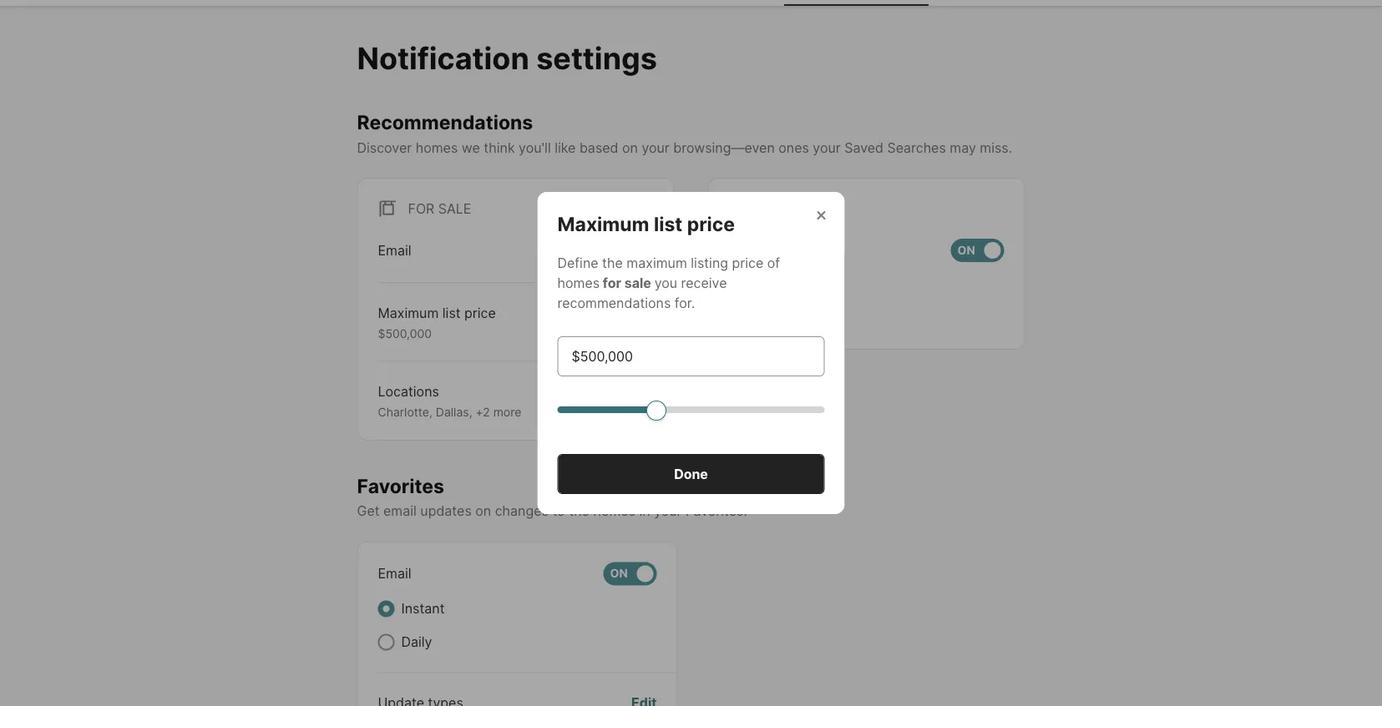 Task type: describe. For each thing, give the bounding box(es) containing it.
none range field inside maximum list price dialog
[[558, 400, 825, 420]]

sale
[[625, 275, 652, 291]]

for.
[[675, 295, 695, 311]]

recommendations
[[558, 295, 671, 311]]

Instant radio
[[729, 277, 746, 294]]

maximum
[[627, 255, 687, 271]]

favorites get email updates on changes to the homes in your favorites.
[[357, 474, 748, 520]]

dallas,
[[436, 405, 473, 420]]

list for maximum list price $500,000
[[443, 305, 461, 321]]

sale
[[438, 200, 472, 217]]

email up instant option on the bottom of the page
[[378, 566, 412, 582]]

daily
[[401, 635, 432, 651]]

$500,000
[[378, 326, 432, 341]]

for sale
[[408, 200, 472, 217]]

your right ones at the top of the page
[[813, 139, 841, 156]]

your inside favorites get email updates on changes to the homes in your favorites.
[[654, 503, 682, 520]]

email left of
[[729, 242, 762, 258]]

daily radio for instant
[[378, 635, 395, 651]]

define the maximum listing price of homes
[[558, 255, 780, 291]]

locations charlotte, dallas, +2 more
[[378, 384, 522, 420]]

for for for sale
[[408, 200, 435, 217]]

define
[[558, 255, 599, 271]]

instant
[[401, 601, 445, 617]]

price for maximum list price
[[687, 212, 735, 236]]

rent
[[789, 200, 825, 217]]

+2
[[476, 405, 490, 420]]

for for for rent
[[759, 200, 786, 217]]

on inside favorites get email updates on changes to the homes in your favorites.
[[476, 503, 491, 520]]

none text field inside maximum list price dialog
[[572, 347, 811, 367]]

Instant radio
[[378, 601, 395, 618]]

based
[[580, 139, 619, 156]]

listing
[[691, 255, 729, 271]]

receive
[[681, 275, 727, 291]]

settings
[[537, 40, 658, 76]]

price inside define the maximum listing price of homes
[[732, 255, 764, 271]]

you receive recommendations for.
[[558, 275, 727, 311]]

like
[[555, 139, 576, 156]]

in
[[640, 503, 651, 520]]

edit
[[628, 305, 654, 321]]

price for maximum list price $500,000
[[465, 305, 496, 321]]

for
[[603, 275, 622, 291]]

notification
[[357, 40, 530, 76]]

email
[[384, 503, 417, 520]]

list for maximum list price
[[654, 212, 683, 236]]

you
[[655, 275, 678, 291]]

we
[[462, 139, 480, 156]]

ones
[[779, 139, 809, 156]]

recommendations
[[357, 110, 533, 134]]



Task type: locate. For each thing, give the bounding box(es) containing it.
updates
[[421, 503, 472, 520]]

homes down define
[[558, 275, 600, 291]]

homes inside favorites get email updates on changes to the homes in your favorites.
[[594, 503, 636, 520]]

Daily radio
[[729, 311, 746, 327], [378, 635, 395, 651]]

for sale
[[600, 275, 655, 291]]

notification settings
[[357, 40, 658, 76]]

maximum
[[558, 212, 650, 236], [378, 305, 439, 321]]

None range field
[[558, 400, 825, 420]]

price inside maximum list price $500,000
[[465, 305, 496, 321]]

list inside dialog
[[654, 212, 683, 236]]

list
[[654, 212, 683, 236], [443, 305, 461, 321]]

1 for from the left
[[408, 200, 435, 217]]

0 horizontal spatial the
[[569, 503, 590, 520]]

saved
[[845, 139, 884, 156]]

maximum list price $500,000
[[378, 305, 496, 341]]

maximum inside dialog
[[558, 212, 650, 236]]

on inside recommendations discover homes we think you'll like based on your browsing—even ones your saved searches may miss.
[[622, 139, 638, 156]]

0 vertical spatial price
[[687, 212, 735, 236]]

2 for from the left
[[759, 200, 786, 217]]

0 horizontal spatial maximum
[[378, 305, 439, 321]]

on right the based
[[622, 139, 638, 156]]

discover
[[357, 139, 412, 156]]

1 horizontal spatial maximum
[[558, 212, 650, 236]]

maximum up '$500,000'
[[378, 305, 439, 321]]

price
[[687, 212, 735, 236], [732, 255, 764, 271], [465, 305, 496, 321]]

the
[[602, 255, 623, 271], [569, 503, 590, 520]]

your
[[642, 139, 670, 156], [813, 139, 841, 156], [654, 503, 682, 520]]

0 horizontal spatial for
[[408, 200, 435, 217]]

email down "for sale"
[[378, 242, 412, 258]]

your right the based
[[642, 139, 670, 156]]

daily radio down instant radio on the top right of page
[[729, 311, 746, 327]]

you'll
[[519, 139, 551, 156]]

for left sale
[[408, 200, 435, 217]]

1 vertical spatial list
[[443, 305, 461, 321]]

1 vertical spatial on
[[476, 503, 491, 520]]

may
[[950, 139, 977, 156]]

1 horizontal spatial on
[[622, 139, 638, 156]]

favorites
[[357, 474, 444, 498]]

price inside maximum list price element
[[687, 212, 735, 236]]

maximum for maximum list price $500,000
[[378, 305, 439, 321]]

daily radio for email
[[729, 311, 746, 327]]

list inside maximum list price $500,000
[[443, 305, 461, 321]]

maximum list price dialog
[[538, 192, 845, 515]]

searches
[[888, 139, 946, 156]]

2 vertical spatial homes
[[594, 503, 636, 520]]

changes
[[495, 503, 549, 520]]

1 vertical spatial the
[[569, 503, 590, 520]]

email
[[378, 242, 412, 258], [729, 242, 762, 258], [378, 566, 412, 582]]

None text field
[[572, 347, 811, 367]]

0 vertical spatial maximum
[[558, 212, 650, 236]]

0 vertical spatial homes
[[416, 139, 458, 156]]

homes
[[416, 139, 458, 156], [558, 275, 600, 291], [594, 503, 636, 520]]

locations
[[378, 384, 439, 400]]

maximum inside maximum list price $500,000
[[378, 305, 439, 321]]

0 vertical spatial on
[[622, 139, 638, 156]]

0 horizontal spatial list
[[443, 305, 461, 321]]

recommendations discover homes we think you'll like based on your browsing—even ones your saved searches may miss.
[[357, 110, 1013, 156]]

the right to
[[569, 503, 590, 520]]

1 vertical spatial daily radio
[[378, 635, 395, 651]]

None checkbox
[[604, 563, 657, 586]]

get
[[357, 503, 380, 520]]

homes inside recommendations discover homes we think you'll like based on your browsing—even ones your saved searches may miss.
[[416, 139, 458, 156]]

favorites.
[[686, 503, 748, 520]]

for left rent
[[759, 200, 786, 217]]

more
[[494, 405, 522, 420]]

the inside define the maximum listing price of homes
[[602, 255, 623, 271]]

0 vertical spatial the
[[602, 255, 623, 271]]

maximum list price
[[558, 212, 735, 236]]

browsing—even
[[674, 139, 775, 156]]

charlotte,
[[378, 405, 433, 420]]

for
[[408, 200, 435, 217], [759, 200, 786, 217]]

1 vertical spatial maximum
[[378, 305, 439, 321]]

None checkbox
[[600, 239, 654, 262], [951, 239, 1005, 262], [600, 239, 654, 262], [951, 239, 1005, 262]]

0 horizontal spatial daily radio
[[378, 635, 395, 651]]

on
[[622, 139, 638, 156], [476, 503, 491, 520]]

homes inside define the maximum listing price of homes
[[558, 275, 600, 291]]

0 vertical spatial daily radio
[[729, 311, 746, 327]]

maximum up define
[[558, 212, 650, 236]]

on
[[607, 243, 625, 257], [958, 243, 976, 257], [610, 567, 628, 581]]

think
[[484, 139, 515, 156]]

0 horizontal spatial on
[[476, 503, 491, 520]]

done
[[674, 466, 708, 483]]

the inside favorites get email updates on changes to the homes in your favorites.
[[569, 503, 590, 520]]

1 horizontal spatial daily radio
[[729, 311, 746, 327]]

your right in
[[654, 503, 682, 520]]

homes left in
[[594, 503, 636, 520]]

for rent
[[759, 200, 825, 217]]

1 horizontal spatial list
[[654, 212, 683, 236]]

0 vertical spatial list
[[654, 212, 683, 236]]

on right updates
[[476, 503, 491, 520]]

1 vertical spatial price
[[732, 255, 764, 271]]

maximum list price element
[[558, 192, 755, 236]]

1 vertical spatial homes
[[558, 275, 600, 291]]

2 vertical spatial price
[[465, 305, 496, 321]]

miss.
[[980, 139, 1013, 156]]

the up for
[[602, 255, 623, 271]]

of
[[768, 255, 780, 271]]

1 horizontal spatial for
[[759, 200, 786, 217]]

daily radio left daily
[[378, 635, 395, 651]]

1 horizontal spatial the
[[602, 255, 623, 271]]

homes down recommendations
[[416, 139, 458, 156]]

to
[[553, 503, 565, 520]]

done button
[[558, 455, 825, 495]]

maximum for maximum list price
[[558, 212, 650, 236]]

edit button
[[628, 303, 654, 341]]



Task type: vqa. For each thing, say whether or not it's contained in the screenshot.
homes to the middle
yes



